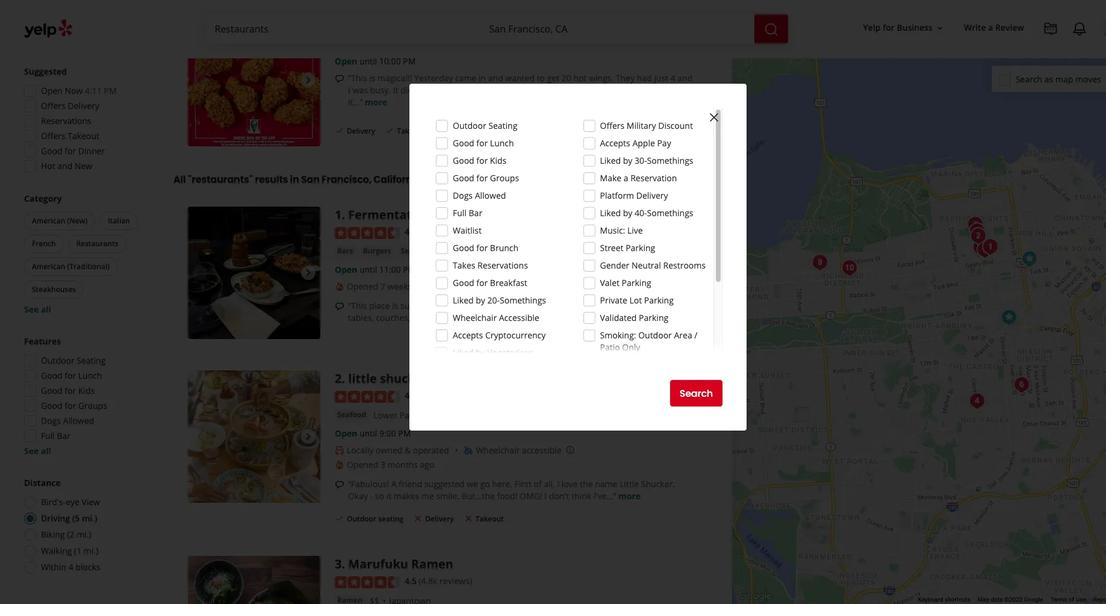 Task type: vqa. For each thing, say whether or not it's contained in the screenshot.
bottommost sushi
no



Task type: locate. For each thing, give the bounding box(es) containing it.
kfc image
[[997, 305, 1021, 329]]

parking for valet parking
[[622, 277, 651, 288]]

open down bars link
[[335, 264, 357, 275]]

discount
[[658, 120, 693, 131]]

1 horizontal spatial good for kids
[[453, 155, 507, 166]]

16 flame v2 image
[[335, 282, 344, 291], [335, 460, 344, 470]]

0 vertical spatial previous image
[[193, 266, 207, 280]]

1 horizontal spatial lunch
[[490, 137, 514, 149]]

2 horizontal spatial more link
[[619, 490, 641, 502]]

is inside "this is magical!! yesterday came in and wanted to get 20 hot wings. they had just 4 and i was busy. it didn't work. today i went to marina and wanted to check out kfc there. it it…"
[[369, 73, 375, 84]]

fast food link
[[397, 37, 436, 49]]

and up the there.
[[678, 73, 693, 84]]

liked up music:
[[600, 207, 621, 219]]

pm right 4:11
[[104, 85, 117, 96]]

heights
[[427, 409, 457, 421]]

info icon image
[[565, 445, 575, 455], [565, 445, 575, 455]]

1 horizontal spatial dogs
[[453, 190, 473, 201]]

seafood for bottommost the seafood "link"
[[337, 409, 366, 420]]

/
[[695, 329, 698, 341]]

pm right 11:00
[[403, 264, 416, 275]]

more down self
[[577, 312, 599, 323]]

2 16 close v2 image from the left
[[464, 513, 473, 523]]

by left 20-
[[476, 295, 485, 306]]

platform delivery
[[600, 190, 668, 201]]

3 . from the top
[[342, 556, 345, 572]]

3 16 speech v2 image from the top
[[335, 480, 344, 489]]

1 see all button from the top
[[24, 304, 51, 315]]

2 horizontal spatial more
[[619, 490, 641, 502]]

projects image
[[1044, 22, 1058, 36]]

seafood down 4.7 star rating image
[[337, 409, 366, 420]]

is up the busy. at the left of page
[[369, 73, 375, 84]]

2 see from the top
[[24, 445, 39, 457]]

1 horizontal spatial little shucker image
[[966, 224, 990, 248]]

1 vertical spatial allowed
[[63, 415, 94, 426]]

1 next image from the top
[[301, 266, 316, 280]]

it's
[[573, 300, 585, 311], [477, 312, 488, 323]]

16 wheelchair v2 image
[[464, 445, 473, 455]]

good for lunch down features
[[41, 370, 102, 381]]

with right lit
[[523, 312, 540, 323]]

a right the make
[[624, 172, 628, 184]]

. for 2
[[342, 371, 345, 387]]

is up 'couches,'
[[392, 300, 398, 311]]

0 vertical spatial accepts
[[600, 137, 630, 149]]

go inside "this place is such a chill hangout spot to go with friends. it's a self seating area that has tables, couches, as well as a bar. it's dimly lit with a nice…"
[[511, 300, 520, 311]]

accepts down "bar."
[[453, 329, 483, 341]]

accessible
[[499, 312, 539, 323]]

16 speech v2 image right next image
[[335, 74, 344, 84]]

1 horizontal spatial as
[[441, 312, 450, 323]]

valet
[[600, 277, 620, 288]]

somethings down 'pay'
[[647, 155, 694, 166]]

good for lunch down went
[[453, 137, 514, 149]]

music: live
[[600, 225, 643, 236]]

outdoor seating down features
[[41, 355, 106, 366]]

is
[[369, 73, 375, 84], [392, 300, 398, 311]]

see all
[[24, 304, 51, 315], [24, 445, 51, 457]]

0 vertical spatial search
[[1016, 73, 1043, 85]]

seafood link down 4.7 star rating image
[[335, 409, 369, 421]]

pm down fast
[[403, 56, 416, 67]]

takeout down didn't on the top left of the page
[[397, 126, 426, 136]]

all "restaurants" results in san francisco, california
[[173, 173, 422, 187]]

get directions
[[616, 124, 682, 138]]

more link for little shucker
[[619, 490, 641, 502]]

such
[[400, 300, 419, 311]]

reservations up offers takeout
[[41, 115, 91, 126]]

more
[[365, 97, 387, 108], [577, 312, 599, 323], [619, 490, 641, 502]]

16 checkmark v2 image down the busy. at the left of page
[[385, 126, 395, 135]]

1 horizontal spatial 16 close v2 image
[[464, 513, 473, 523]]

liked by 40-somethings
[[600, 207, 694, 219]]

1 all from the top
[[41, 304, 51, 315]]

american down category
[[32, 216, 65, 226]]

seating down the it
[[378, 514, 404, 524]]

reviews) right (4.8k
[[440, 575, 472, 587]]

ago for opened 7 weeks ago
[[414, 281, 429, 292]]

0 horizontal spatial seafood
[[337, 409, 366, 420]]

see down steakhouses button
[[24, 304, 39, 315]]

full up waitlist
[[453, 207, 467, 219]]

1 see from the top
[[24, 304, 39, 315]]

search
[[1016, 73, 1043, 85], [680, 386, 713, 400]]

0 horizontal spatial as
[[413, 312, 421, 323]]

1 horizontal spatial reservations
[[478, 260, 528, 271]]

reservations inside search dialog
[[478, 260, 528, 271]]

steakhouses
[[32, 284, 76, 295]]

1 vertical spatial see
[[24, 445, 39, 457]]

1 vertical spatial 4
[[69, 561, 73, 573]]

next image
[[301, 73, 316, 88]]

2 16 speech v2 image from the top
[[335, 302, 344, 311]]

1 vertical spatial accepts
[[453, 329, 483, 341]]

1 vertical spatial more link
[[577, 312, 599, 323]]

see up distance
[[24, 445, 39, 457]]

1 vertical spatial seafood
[[337, 409, 366, 420]]

i down all,
[[545, 490, 547, 502]]

of left the 'use'
[[1069, 596, 1075, 603]]

16 checkmark v2 image for takeout
[[385, 126, 395, 135]]

1 horizontal spatial full
[[453, 207, 467, 219]]

bar up distance
[[57, 430, 71, 441]]

as down such
[[413, 312, 421, 323]]

0 vertical spatial seating
[[610, 300, 638, 311]]

kids
[[490, 155, 507, 166], [78, 385, 95, 396]]

as left map
[[1045, 73, 1054, 85]]

16 flame v2 image down 16 locally owned v2 icon
[[335, 460, 344, 470]]

street parking
[[600, 242, 655, 254]]

by for 30-
[[623, 155, 633, 166]]

chicken inside 'link'
[[337, 38, 366, 48]]

0 vertical spatial with
[[522, 300, 539, 311]]

2 "this from the top
[[348, 300, 367, 311]]

1 vertical spatial is
[[392, 300, 398, 311]]

0 vertical spatial of
[[534, 478, 542, 490]]

search for search
[[680, 386, 713, 400]]

street
[[600, 242, 624, 254]]

ago right weeks
[[414, 281, 429, 292]]

parking up private lot parking
[[622, 277, 651, 288]]

0 horizontal spatial outdoor seating
[[41, 355, 106, 366]]

all up distance
[[41, 445, 51, 457]]

2 slideshow element from the top
[[188, 207, 320, 339]]

opened for opened 7 weeks ago
[[347, 281, 378, 292]]

1 horizontal spatial it
[[683, 85, 689, 96]]

0 horizontal spatial it's
[[477, 312, 488, 323]]

a inside dialog
[[624, 172, 628, 184]]

previous image
[[193, 266, 207, 280], [193, 430, 207, 444]]

it down magical!!
[[393, 85, 398, 96]]

pm inside 'group'
[[104, 85, 117, 96]]

1 horizontal spatial more
[[577, 312, 599, 323]]

more for little shucker
[[619, 490, 641, 502]]

"this for tables,
[[348, 300, 367, 311]]

"this for was
[[348, 73, 367, 84]]

1 vertical spatial outdoor seating
[[41, 355, 106, 366]]

"this up was
[[348, 73, 367, 84]]

0 vertical spatial .
[[342, 207, 345, 223]]

and inside 'group'
[[57, 160, 72, 172]]

driving
[[41, 513, 70, 524]]

by for 40-
[[623, 207, 633, 219]]

3 until from the top
[[360, 427, 377, 439]]

reviews) down lab
[[433, 226, 466, 238]]

ago down operated
[[420, 459, 435, 470]]

0 horizontal spatial good for lunch
[[41, 370, 102, 381]]

little
[[348, 371, 377, 387]]

bar inside search dialog
[[469, 207, 482, 219]]

takeout down but...the
[[476, 514, 504, 524]]

opened 3 months ago
[[347, 459, 435, 470]]

american inside button
[[32, 261, 65, 272]]

. up the 4.4 star rating image
[[342, 207, 345, 223]]

open inside 'group'
[[41, 85, 63, 96]]

16 checkmark v2 image for outdoor seating
[[335, 513, 344, 523]]

in up went
[[479, 73, 486, 84]]

me
[[422, 490, 434, 502]]

open for opened 7 weeks ago
[[335, 264, 357, 275]]

"this is magical!! yesterday came in and wanted to get 20 hot wings. they had just 4 and i was busy. it didn't work. today i went to marina and wanted to check out kfc there. it it…"
[[348, 73, 693, 108]]

american for american (traditional)
[[32, 261, 65, 272]]

within
[[41, 561, 66, 573]]

0 vertical spatial more
[[365, 97, 387, 108]]

16 speech v2 image
[[335, 74, 344, 84], [335, 302, 344, 311], [335, 480, 344, 489]]

16 close v2 image down me
[[413, 513, 423, 523]]

2 it from the left
[[683, 85, 689, 96]]

memento sf image
[[965, 389, 989, 413]]

allowed inside search dialog
[[475, 190, 506, 201]]

0 vertical spatial kids
[[490, 155, 507, 166]]

. left little
[[342, 371, 345, 387]]

locally owned & operated
[[347, 444, 449, 456]]

mission
[[499, 38, 529, 49]]

1 vertical spatial groups
[[78, 400, 107, 411]]

.
[[342, 207, 345, 223], [342, 371, 345, 387], [342, 556, 345, 572]]

1 16 close v2 image from the left
[[413, 513, 423, 523]]

20
[[562, 73, 571, 84]]

search for search as map moves
[[1016, 73, 1043, 85]]

0 horizontal spatial more link
[[365, 97, 387, 108]]

more link down the busy. at the left of page
[[365, 97, 387, 108]]

little shucker link
[[348, 371, 428, 387]]

wanted down hot at the right top
[[559, 85, 588, 96]]

1 chicken from the left
[[337, 38, 366, 48]]

a down 'friends.'
[[542, 312, 547, 323]]

outdoor seating inside 'group'
[[41, 355, 106, 366]]

4 down walking (1 mi.)
[[69, 561, 73, 573]]

and
[[488, 73, 503, 84], [678, 73, 693, 84], [542, 85, 557, 96], [57, 160, 72, 172]]

user actions element
[[854, 15, 1106, 89]]

1 vertical spatial somethings
[[647, 207, 694, 219]]

cryptocurrency
[[485, 329, 546, 341]]

0 vertical spatial 3
[[381, 459, 385, 470]]

bar inside 'group'
[[57, 430, 71, 441]]

seating up validated
[[610, 300, 638, 311]]

1 horizontal spatial chicken
[[443, 38, 472, 48]]

"this inside "this is magical!! yesterday came in and wanted to get 20 hot wings. they had just 4 and i was busy. it didn't work. today i went to marina and wanted to check out kfc there. it it…"
[[348, 73, 367, 84]]

2 next image from the top
[[301, 430, 316, 444]]

2 until from the top
[[360, 264, 377, 275]]

1 opened from the top
[[347, 281, 378, 292]]

0 vertical spatial slideshow element
[[188, 14, 320, 147]]

pm right 9:00
[[398, 427, 411, 439]]

11:00
[[379, 264, 401, 275]]

bars button
[[335, 245, 356, 257]]

1 horizontal spatial seafood
[[401, 246, 430, 256]]

bento peak image
[[837, 256, 862, 280]]

groups inside search dialog
[[490, 172, 519, 184]]

is inside "this place is such a chill hangout spot to go with friends. it's a self seating area that has tables, couches, as well as a bar. it's dimly lit with a nice…"
[[392, 300, 398, 311]]

1 vertical spatial full bar
[[41, 430, 71, 441]]

1 horizontal spatial 4
[[671, 73, 676, 84]]

0 horizontal spatial bar
[[57, 430, 71, 441]]

see all button for features
[[24, 445, 51, 457]]

dogs allowed inside 'group'
[[41, 415, 94, 426]]

dogs inside 'group'
[[41, 415, 61, 426]]

see for category
[[24, 304, 39, 315]]

1 vertical spatial 16 speech v2 image
[[335, 302, 344, 311]]

lot
[[630, 295, 642, 306]]

wheelchair for wheelchair accessible
[[453, 312, 497, 323]]

a right 'write'
[[988, 22, 993, 33]]

delivery down reservation on the top
[[636, 190, 668, 201]]

locally
[[347, 444, 374, 456]]

liked down "bar."
[[453, 347, 474, 358]]

offers for offers delivery
[[41, 100, 65, 111]]

by down accepts cryptocurrency
[[476, 347, 485, 358]]

1 vertical spatial 16 checkmark v2 image
[[335, 513, 344, 523]]

marufuku
[[348, 556, 408, 572]]

burgers link
[[361, 245, 394, 257]]

brunch
[[490, 242, 519, 254]]

busy.
[[370, 85, 391, 96]]

delivery inside 'group'
[[68, 100, 99, 111]]

data
[[991, 596, 1003, 603]]

4.4 (12 reviews)
[[405, 226, 466, 238]]

burgers button
[[361, 245, 394, 257]]

lit
[[514, 312, 521, 323]]

delivery inside search dialog
[[636, 190, 668, 201]]

1 horizontal spatial outdoor seating
[[453, 120, 518, 131]]

wheelchair inside search dialog
[[453, 312, 497, 323]]

open
[[335, 56, 357, 67], [41, 85, 63, 96], [335, 264, 357, 275], [335, 427, 357, 439]]

it right the there.
[[683, 85, 689, 96]]

(4.8k
[[419, 575, 438, 587]]

seafood button
[[398, 245, 432, 257], [335, 409, 369, 421]]

group containing category
[[22, 193, 149, 316]]

"restaurants"
[[188, 173, 253, 187]]

0 horizontal spatial dogs
[[41, 415, 61, 426]]

1 16 speech v2 image from the top
[[335, 74, 344, 84]]

0 vertical spatial allowed
[[475, 190, 506, 201]]

map
[[978, 596, 990, 603]]

nono image
[[969, 235, 993, 260]]

0 vertical spatial 16 speech v2 image
[[335, 74, 344, 84]]

1 vertical spatial kfc
[[641, 85, 656, 96]]

1 . from the top
[[342, 207, 345, 223]]

go up lit
[[511, 300, 520, 311]]

hot
[[41, 160, 55, 172]]

1 16 flame v2 image from the top
[[335, 282, 344, 291]]

1 horizontal spatial full bar
[[453, 207, 482, 219]]

0 horizontal spatial full bar
[[41, 430, 71, 441]]

4.7
[[405, 390, 419, 401]]

0 horizontal spatial seafood button
[[335, 409, 369, 421]]

0 vertical spatial good for lunch
[[453, 137, 514, 149]]

parking for validated parking
[[639, 312, 669, 323]]

1 vertical spatial dogs
[[41, 415, 61, 426]]

1 vertical spatial wanted
[[559, 85, 588, 96]]

3 down owned
[[381, 459, 385, 470]]

francisco,
[[322, 173, 372, 187]]

pm for open until 11:00 pm
[[403, 264, 416, 275]]

omg!
[[520, 490, 542, 502]]

opened down locally
[[347, 459, 378, 470]]

came
[[455, 73, 477, 84]]

search image
[[764, 22, 778, 36]]

a
[[391, 478, 397, 490]]

4.5 star rating image
[[335, 576, 400, 588]]

16 close v2 image for delivery
[[413, 513, 423, 523]]

more down little
[[619, 490, 641, 502]]

keyboard
[[918, 596, 944, 603]]

0 horizontal spatial search
[[680, 386, 713, 400]]

marina
[[512, 85, 540, 96]]

1 "this from the top
[[348, 73, 367, 84]]

self
[[594, 300, 607, 311]]

1 vertical spatial see all
[[24, 445, 51, 457]]

2 previous image from the top
[[193, 430, 207, 444]]

delivery
[[68, 100, 99, 111], [347, 126, 375, 136], [636, 190, 668, 201], [425, 514, 454, 524]]

2 see all from the top
[[24, 445, 51, 457]]

opened
[[347, 281, 378, 292], [347, 459, 378, 470]]

1 horizontal spatial seafood button
[[398, 245, 432, 257]]

in inside "this is magical!! yesterday came in and wanted to get 20 hot wings. they had just 4 and i was busy. it didn't work. today i went to marina and wanted to check out kfc there. it it…"
[[479, 73, 486, 84]]

1 vertical spatial all
[[41, 445, 51, 457]]

get directions link
[[605, 118, 694, 144]]

they
[[616, 73, 635, 84]]

groups inside 'group'
[[78, 400, 107, 411]]

0 horizontal spatial in
[[290, 173, 299, 187]]

slideshow element
[[188, 14, 320, 147], [188, 207, 320, 339], [188, 371, 320, 503]]

good for kids inside search dialog
[[453, 155, 507, 166]]

parking down area
[[639, 312, 669, 323]]

see all button up distance
[[24, 445, 51, 457]]

0 vertical spatial kfc
[[335, 14, 357, 30]]

0 vertical spatial american
[[32, 216, 65, 226]]

16 flame v2 image down bars link
[[335, 282, 344, 291]]

1 vertical spatial good for lunch
[[41, 370, 102, 381]]

see all button
[[24, 304, 51, 315], [24, 445, 51, 457]]

american down french button
[[32, 261, 65, 272]]

dogs allowed inside search dialog
[[453, 190, 506, 201]]

1 horizontal spatial seating
[[489, 120, 518, 131]]

2 opened from the top
[[347, 459, 378, 470]]

smile.
[[436, 490, 459, 502]]

shortcuts
[[945, 596, 971, 603]]

mi.) right (2
[[77, 529, 91, 540]]

4.5
[[405, 575, 417, 587]]

american for american (new)
[[32, 216, 65, 226]]

2 . from the top
[[342, 371, 345, 387]]

0 vertical spatial somethings
[[647, 155, 694, 166]]

2 vertical spatial 16 speech v2 image
[[335, 480, 344, 489]]

1 vertical spatial reservations
[[478, 260, 528, 271]]

1 see all from the top
[[24, 304, 51, 315]]

american inside 'button'
[[32, 216, 65, 226]]

repo
[[1093, 596, 1106, 603]]

16 close v2 image down but...the
[[464, 513, 473, 523]]

1 horizontal spatial more link
[[577, 312, 599, 323]]

1 vertical spatial until
[[360, 264, 377, 275]]

liked for liked by vegetarians
[[453, 347, 474, 358]]

more link down little
[[619, 490, 641, 502]]

somethings up accessible
[[500, 295, 546, 306]]

16 flame v2 image for opened 7 weeks ago
[[335, 282, 344, 291]]

until for fermentation
[[360, 264, 377, 275]]

of
[[534, 478, 542, 490], [1069, 596, 1075, 603]]

more down the busy. at the left of page
[[365, 97, 387, 108]]

40-
[[635, 207, 647, 219]]

accepts apple pay
[[600, 137, 671, 149]]

16 speech v2 image left place
[[335, 302, 344, 311]]

a left "bar."
[[452, 312, 457, 323]]

mi.) for biking (2 mi.)
[[77, 529, 91, 540]]

0 horizontal spatial kids
[[78, 385, 95, 396]]

1 horizontal spatial dogs allowed
[[453, 190, 506, 201]]

offers for offers military discount
[[600, 120, 625, 131]]

2 american from the top
[[32, 261, 65, 272]]

2 16 flame v2 image from the top
[[335, 460, 344, 470]]

offers up good for dinner
[[41, 130, 65, 142]]

0 vertical spatial dogs allowed
[[453, 190, 506, 201]]

until up locally
[[360, 427, 377, 439]]

full up distance
[[41, 430, 55, 441]]

it's up nice…"
[[573, 300, 585, 311]]

2 vertical spatial until
[[360, 427, 377, 439]]

1 previous image from the top
[[193, 266, 207, 280]]

dogs allowed
[[453, 190, 506, 201], [41, 415, 94, 426]]

next image
[[301, 266, 316, 280], [301, 430, 316, 444]]

reservations down brunch
[[478, 260, 528, 271]]

offers down now
[[41, 100, 65, 111]]

open down the suggested
[[41, 85, 63, 96]]

1 vertical spatial reviews)
[[440, 575, 472, 587]]

takeout for takeout's 16 close v2 'icon'
[[476, 514, 504, 524]]

2 see all button from the top
[[24, 445, 51, 457]]

3 . marufuku ramen
[[335, 556, 454, 572]]

1 vertical spatial seating
[[77, 355, 106, 366]]

1 horizontal spatial search
[[1016, 73, 1043, 85]]

full inside search dialog
[[453, 207, 467, 219]]

offers delivery
[[41, 100, 99, 111]]

by for 20-
[[476, 295, 485, 306]]

0 vertical spatial full
[[453, 207, 467, 219]]

2 all from the top
[[41, 445, 51, 457]]

delivery down open now 4:11 pm
[[68, 100, 99, 111]]

with up accessible
[[522, 300, 539, 311]]

chicken for chicken wings
[[337, 38, 366, 48]]

good for lunch inside 'group'
[[41, 370, 102, 381]]

2 vertical spatial mi.)
[[84, 545, 98, 556]]

offers inside search dialog
[[600, 120, 625, 131]]

outdoor inside 'group'
[[41, 355, 74, 366]]

group
[[24, 5, 149, 46], [20, 66, 149, 176], [22, 193, 149, 316], [20, 335, 149, 457]]

16 speech v2 image left the "fabulous!
[[335, 480, 344, 489]]

0 vertical spatial 16 checkmark v2 image
[[385, 126, 395, 135]]

lunch inside search dialog
[[490, 137, 514, 149]]

"this place is such a chill hangout spot to go with friends. it's a self seating area that has tables, couches, as well as a bar. it's dimly lit with a nice…"
[[348, 300, 692, 323]]

little shucker image
[[966, 224, 990, 248], [188, 371, 320, 503]]

1 horizontal spatial good for lunch
[[453, 137, 514, 149]]

option group
[[20, 477, 149, 577]]

next image for 1 . fermentation lab
[[301, 266, 316, 280]]

but...the
[[462, 490, 495, 502]]

seafood link down '4.4'
[[398, 245, 432, 257]]

close image
[[707, 110, 721, 125]]

chicken left wings on the left top
[[337, 38, 366, 48]]

allowed inside 'group'
[[63, 415, 94, 426]]

2 vertical spatial slideshow element
[[188, 371, 320, 503]]

mi.)
[[82, 513, 97, 524], [77, 529, 91, 540], [84, 545, 98, 556]]

today
[[449, 85, 473, 96]]

breakfast
[[490, 277, 527, 288]]

"this inside "this place is such a chill hangout spot to go with friends. it's a self seating area that has tables, couches, as well as a bar. it's dimly lit with a nice…"
[[348, 300, 367, 311]]

16 checkmark v2 image
[[385, 126, 395, 135], [335, 513, 344, 523]]

see all down steakhouses button
[[24, 304, 51, 315]]

3 slideshow element from the top
[[188, 371, 320, 503]]

0 horizontal spatial kfc
[[335, 14, 357, 30]]

0 vertical spatial wheelchair
[[453, 312, 497, 323]]

1 vertical spatial slideshow element
[[188, 207, 320, 339]]

good for lunch inside search dialog
[[453, 137, 514, 149]]

0 vertical spatial mi.)
[[82, 513, 97, 524]]

0 vertical spatial 16 flame v2 image
[[335, 282, 344, 291]]

kids inside 'group'
[[78, 385, 95, 396]]

chicken for chicken shop
[[443, 38, 472, 48]]

. for 1
[[342, 207, 345, 223]]

more link for fermentation lab
[[577, 312, 599, 323]]

1 horizontal spatial takeout
[[397, 126, 426, 136]]

group containing features
[[20, 335, 149, 457]]

0 vertical spatial little shucker image
[[966, 224, 990, 248]]

with
[[522, 300, 539, 311], [523, 312, 540, 323]]

1 american from the top
[[32, 216, 65, 226]]

1 vertical spatial lunch
[[78, 370, 102, 381]]

2 chicken from the left
[[443, 38, 472, 48]]

1 horizontal spatial in
[[479, 73, 486, 84]]

just
[[654, 73, 669, 84]]

16 close v2 image
[[413, 513, 423, 523], [464, 513, 473, 523]]

0 horizontal spatial seating
[[77, 355, 106, 366]]

7
[[381, 281, 385, 292]]

went
[[480, 85, 499, 96]]

1 it from the left
[[393, 85, 398, 96]]

write a review link
[[959, 17, 1029, 39]]

suggested
[[24, 66, 67, 77]]

0 horizontal spatial reservations
[[41, 115, 91, 126]]

more link down self
[[577, 312, 599, 323]]

pm for open now 4:11 pm
[[104, 85, 117, 96]]

None search field
[[205, 14, 790, 43]]

bird's-eye view
[[41, 496, 100, 508]]

wanted up the marina
[[505, 73, 535, 84]]

0 vertical spatial see
[[24, 304, 39, 315]]

seafood button down '4.4'
[[398, 245, 432, 257]]

0 vertical spatial wanted
[[505, 73, 535, 84]]

1 vertical spatial previous image
[[193, 430, 207, 444]]

full bar up distance
[[41, 430, 71, 441]]

search inside "button"
[[680, 386, 713, 400]]



Task type: describe. For each thing, give the bounding box(es) containing it.
i left went
[[475, 85, 478, 96]]

4 inside "this is magical!! yesterday came in and wanted to get 20 hot wings. they had just 4 and i was busy. it didn't work. today i went to marina and wanted to check out kfc there. it it…"
[[671, 73, 676, 84]]

1 vertical spatial seafood link
[[335, 409, 369, 421]]

dogs inside search dialog
[[453, 190, 473, 201]]

1 . fermentation lab
[[335, 207, 456, 223]]

military
[[627, 120, 656, 131]]

opened 7 weeks ago
[[347, 281, 429, 292]]

shucker
[[380, 371, 428, 387]]

good for groups inside search dialog
[[453, 172, 519, 184]]

first
[[515, 478, 532, 490]]

seafood button for the rightmost the seafood "link"
[[398, 245, 432, 257]]

4.4 star rating image
[[335, 227, 400, 239]]

seafood for the rightmost the seafood "link"
[[401, 246, 430, 256]]

parking right lot
[[644, 295, 674, 306]]

google image
[[735, 588, 775, 604]]

slideshow element for 2
[[188, 371, 320, 503]]

16 checkmark v2 image
[[335, 126, 344, 135]]

©2023
[[1005, 596, 1023, 603]]

chicken wings button
[[335, 37, 392, 49]]

"fabulous!
[[348, 478, 389, 490]]

4:11
[[85, 85, 102, 96]]

and down get
[[542, 85, 557, 96]]

0 vertical spatial it's
[[573, 300, 585, 311]]

kfc image
[[188, 14, 320, 147]]

private lot parking
[[600, 295, 674, 306]]

group containing $
[[24, 5, 149, 46]]

16 speech v2 image for 2
[[335, 480, 344, 489]]

takeout for 16 checkmark v2 image corresponding to takeout
[[397, 126, 426, 136]]

map data ©2023 google
[[978, 596, 1043, 603]]

that
[[660, 300, 676, 311]]

group containing suggested
[[20, 66, 149, 176]]

1 horizontal spatial wanted
[[559, 85, 588, 96]]

16 flame v2 image for opened 3 months ago
[[335, 460, 344, 470]]

owned
[[376, 444, 403, 456]]

seating inside search dialog
[[489, 120, 518, 131]]

apple
[[633, 137, 655, 149]]

see all for features
[[24, 445, 51, 457]]

by for vegetarians
[[476, 347, 485, 358]]

driving (5 mi.)
[[41, 513, 97, 524]]

so
[[375, 490, 384, 502]]

previous image for 1
[[193, 266, 207, 280]]

full bar inside search dialog
[[453, 207, 482, 219]]

bar.
[[459, 312, 475, 323]]

was
[[353, 85, 368, 96]]

0 vertical spatial more link
[[365, 97, 387, 108]]

somethings for 30-
[[647, 155, 694, 166]]

liked for liked by 30-somethings
[[600, 155, 621, 166]]

american (traditional)
[[32, 261, 110, 272]]

1 horizontal spatial 3
[[381, 459, 385, 470]]

somethings for 40-
[[647, 207, 694, 219]]

music:
[[600, 225, 625, 236]]

reviews) for fermentation lab
[[433, 226, 466, 238]]

1 slideshow element from the top
[[188, 14, 320, 147]]

16 close v2 image for takeout
[[464, 513, 473, 523]]

all for features
[[41, 445, 51, 457]]

american (traditional) button
[[24, 258, 118, 276]]

9:00
[[379, 427, 396, 439]]

fermentation lab image
[[188, 207, 320, 339]]

opened for opened 3 months ago
[[347, 459, 378, 470]]

gender
[[600, 260, 630, 271]]

seating inside "this place is such a chill hangout spot to go with friends. it's a self seating area that has tables, couches, as well as a bar. it's dimly lit with a nice…"
[[610, 300, 638, 311]]

use
[[1076, 596, 1086, 603]]

friend
[[399, 478, 422, 490]]

mi.) for walking (1 mi.)
[[84, 545, 98, 556]]

french
[[32, 238, 56, 249]]

think
[[572, 490, 591, 502]]

ago for opened 3 months ago
[[420, 459, 435, 470]]

1 vertical spatial it's
[[477, 312, 488, 323]]

16 chevron down v2 image
[[935, 23, 945, 33]]

delivery right 16 checkmark v2 icon
[[347, 126, 375, 136]]

kids inside search dialog
[[490, 155, 507, 166]]

dumpling story image
[[965, 219, 989, 243]]

takeout inside 'group'
[[68, 130, 99, 142]]

for inside button
[[883, 22, 895, 33]]

a left the chill
[[421, 300, 426, 311]]

liked for liked by 20-somethings
[[453, 295, 474, 306]]

terms of use
[[1051, 596, 1086, 603]]

to down wings.
[[590, 85, 598, 96]]

0 horizontal spatial 3
[[335, 556, 342, 572]]

walking (1 mi.)
[[41, 545, 98, 556]]

16 speech v2 image for 1
[[335, 302, 344, 311]]

parking for street parking
[[626, 242, 655, 254]]

restaurants button
[[68, 235, 126, 253]]

2 horizontal spatial as
[[1045, 73, 1054, 85]]

fermentation lab image
[[978, 235, 1002, 259]]

outdoor seating inside search dialog
[[453, 120, 518, 131]]

pm for open until 10:00 pm
[[403, 56, 416, 67]]

keyboard shortcuts button
[[918, 596, 971, 604]]

1 vertical spatial with
[[523, 312, 540, 323]]

bottega image
[[1010, 373, 1034, 397]]

search as map moves
[[1016, 73, 1102, 85]]

to inside "this place is such a chill hangout spot to go with friends. it's a self seating area that has tables, couches, as well as a bar. it's dimly lit with a nice…"
[[500, 300, 508, 311]]

somethings for 20-
[[500, 295, 546, 306]]

of inside "fabulous! a friend suggested we go here. first of all, i love the name little shucker. okay - so it makes me smile. but...the food! omg! i don't think i've…"
[[534, 478, 542, 490]]

fermentation lab link
[[348, 207, 456, 223]]

good for kids inside 'group'
[[41, 385, 95, 396]]

map
[[1056, 73, 1073, 85]]

(new)
[[67, 216, 87, 226]]

make
[[600, 172, 622, 184]]

1 vertical spatial seating
[[378, 514, 404, 524]]

write
[[964, 22, 986, 33]]

bird's-
[[41, 496, 66, 508]]

outdoor down okay
[[347, 514, 376, 524]]

&
[[405, 444, 411, 456]]

i left was
[[348, 85, 350, 96]]

results
[[255, 173, 288, 187]]

restaurants
[[76, 238, 118, 249]]

lower
[[373, 409, 398, 421]]

(12
[[419, 226, 431, 238]]

previous image
[[193, 73, 207, 88]]

to left get
[[537, 73, 545, 84]]

offers for offers takeout
[[41, 130, 65, 142]]

open for "this is magical!! yesterday came in and wanted to get 20 hot wings. they had just 4 and i was busy. it didn't work. today i went to marina and wanted to check out kfc there. it it…"
[[335, 56, 357, 67]]

-
[[370, 490, 373, 502]]

see for features
[[24, 445, 39, 457]]

to right went
[[502, 85, 510, 96]]

little
[[620, 478, 639, 490]]

accepts for accepts apple pay
[[600, 137, 630, 149]]

taco bell image
[[1018, 247, 1042, 271]]

see all button for category
[[24, 304, 51, 315]]

wheelchair for wheelchair accessible
[[476, 444, 520, 456]]

previous image for 2
[[193, 430, 207, 444]]

go inside "fabulous! a friend suggested we go here. first of all, i love the name little shucker. okay - so it makes me smile. but...the food! omg! i don't think i've…"
[[480, 478, 490, 490]]

pm for open until 9:00 pm
[[398, 427, 411, 439]]

more for fermentation lab
[[577, 312, 599, 323]]

next image for 2 . little shucker
[[301, 430, 316, 444]]

4.5 (4.8k reviews)
[[405, 575, 472, 587]]

0 horizontal spatial little shucker image
[[188, 371, 320, 503]]

keyboard shortcuts
[[918, 596, 971, 603]]

smoking: outdoor area / patio only
[[600, 329, 698, 353]]

map region
[[677, 0, 1106, 604]]

20-
[[488, 295, 500, 306]]

2 . little shucker
[[335, 371, 428, 387]]

lunch inside 'group'
[[78, 370, 102, 381]]

distance
[[24, 477, 61, 488]]

notifications image
[[1073, 22, 1087, 36]]

open now 4:11 pm
[[41, 85, 117, 96]]

outdoor seating
[[347, 514, 404, 524]]

smoking:
[[600, 329, 636, 341]]

1 until from the top
[[360, 56, 377, 67]]

the snug image
[[963, 213, 987, 237]]

i right all,
[[557, 478, 559, 490]]

lower pacific heights
[[373, 409, 457, 421]]

had
[[637, 73, 652, 84]]

the
[[580, 478, 593, 490]]

platform
[[600, 190, 634, 201]]

chicken shop link
[[441, 37, 494, 49]]

open up 16 locally owned v2 icon
[[335, 427, 357, 439]]

(2
[[67, 529, 74, 540]]

search dialog
[[0, 0, 1106, 604]]

mi.) for driving (5 mi.)
[[82, 513, 97, 524]]

kfc inside "this is magical!! yesterday came in and wanted to get 20 hot wings. they had just 4 and i was busy. it didn't work. today i went to marina and wanted to check out kfc there. it it…"
[[641, 85, 656, 96]]

accepts for accepts cryptocurrency
[[453, 329, 483, 341]]

0 horizontal spatial full
[[41, 430, 55, 441]]

reviews) for marufuku ramen
[[440, 575, 472, 587]]

weeks
[[388, 281, 412, 292]]

fast food button
[[397, 37, 436, 49]]

open for offers delivery
[[41, 85, 63, 96]]

seafood button for bottommost the seafood "link"
[[335, 409, 369, 421]]

option group containing distance
[[20, 477, 149, 577]]

seating inside 'group'
[[77, 355, 106, 366]]

liked for liked by 40-somethings
[[600, 207, 621, 219]]

eye
[[66, 496, 79, 508]]

a left self
[[587, 300, 592, 311]]

outdoor down today
[[453, 120, 486, 131]]

takes reservations
[[453, 260, 528, 271]]

0 horizontal spatial wanted
[[505, 73, 535, 84]]

i've…"
[[594, 490, 616, 502]]

and up went
[[488, 73, 503, 84]]

marufuku ramen image
[[973, 238, 997, 262]]

10:00
[[379, 56, 401, 67]]

1 horizontal spatial seafood link
[[398, 245, 432, 257]]

good for dinner
[[41, 145, 105, 157]]

slideshow element for 1
[[188, 207, 320, 339]]

it
[[386, 490, 392, 502]]

fermentation
[[348, 207, 431, 223]]

1 vertical spatial of
[[1069, 596, 1075, 603]]

full bar inside 'group'
[[41, 430, 71, 441]]

well
[[423, 312, 439, 323]]

open until 9:00 pm
[[335, 427, 411, 439]]

until for little
[[360, 427, 377, 439]]

valet parking
[[600, 277, 651, 288]]

friends.
[[541, 300, 571, 311]]

16 locally owned v2 image
[[335, 445, 344, 455]]

pacific
[[400, 409, 425, 421]]

4.4
[[405, 226, 417, 238]]

1 vertical spatial good for groups
[[41, 400, 107, 411]]

outdoor inside smoking: outdoor area / patio only
[[638, 329, 672, 341]]

see all for category
[[24, 304, 51, 315]]

biking
[[41, 529, 65, 540]]

lokma image
[[808, 251, 832, 275]]

all for category
[[41, 304, 51, 315]]

0 horizontal spatial 4
[[69, 561, 73, 573]]

google
[[1024, 596, 1043, 603]]

offers takeout
[[41, 130, 99, 142]]

delivery down smile.
[[425, 514, 454, 524]]

didn't
[[401, 85, 423, 96]]

4.7 star rating image
[[335, 391, 400, 403]]

has
[[678, 300, 692, 311]]

reservations inside 'group'
[[41, 115, 91, 126]]



